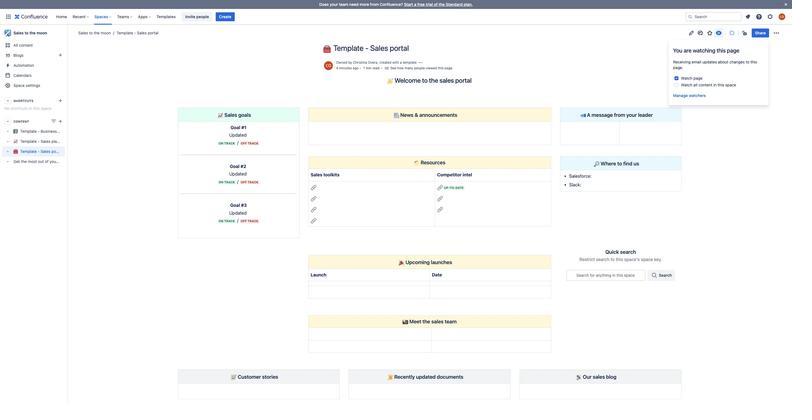 Task type: vqa. For each thing, say whether or not it's contained in the screenshot.
Main content area, start typing to enter text. text box
no



Task type: describe. For each thing, give the bounding box(es) containing it.
are
[[684, 47, 692, 54]]

owned by christina overa , created with a template
[[336, 60, 417, 65]]

the right "meet"
[[423, 319, 431, 325]]

sales left goals
[[225, 112, 237, 118]]

create a blog image
[[57, 52, 64, 59]]

invite
[[185, 14, 195, 19]]

template - sales planning
[[20, 139, 67, 144]]

copy image for resources
[[445, 159, 452, 166]]

in inside watch page watch all content in this space
[[714, 83, 717, 87]]

space's
[[625, 257, 640, 262]]

search for anything in this space
[[577, 273, 635, 278]]

apps button
[[136, 12, 153, 21]]

for
[[590, 273, 595, 278]]

4 minutes ago
[[336, 66, 359, 70]]

tree inside space element
[[2, 127, 80, 167]]

2 horizontal spatial your
[[627, 112, 637, 118]]

teams
[[117, 14, 129, 19]]

sales right collapse sidebar icon
[[78, 31, 88, 35]]

the up all content link
[[29, 31, 36, 35]]

invite people
[[185, 14, 209, 19]]

2 horizontal spatial team
[[445, 319, 457, 325]]

template down the template - business review link
[[20, 139, 37, 144]]

goals
[[239, 112, 251, 118]]

1 on from the top
[[219, 142, 224, 145]]

2 off from the top
[[241, 181, 247, 184]]

space
[[13, 83, 25, 88]]

quick search
[[606, 249, 637, 255]]

2 moon from the left
[[101, 31, 111, 35]]

toolkits
[[324, 173, 340, 178]]

apps
[[138, 14, 148, 19]]

this down restrict search to this space's space key.
[[617, 273, 624, 278]]

news
[[401, 112, 414, 118]]

global element
[[3, 9, 685, 25]]

all
[[694, 83, 698, 87]]

review
[[58, 129, 70, 134]]

content inside space element
[[19, 43, 33, 48]]

spaces button
[[93, 12, 114, 21]]

watchers
[[690, 93, 706, 98]]

page.
[[674, 65, 684, 70]]

free
[[418, 2, 425, 7]]

updated
[[416, 374, 436, 380]]

- down teams dropdown button
[[134, 31, 136, 35]]

2 horizontal spatial template - sales portal
[[334, 43, 409, 53]]

meet
[[410, 319, 422, 325]]

create a page image
[[57, 118, 64, 125]]

:toolbox: image
[[324, 46, 331, 53]]

spaces
[[95, 14, 108, 19]]

christina
[[353, 60, 367, 65]]

plan.
[[464, 2, 473, 7]]

page inside button
[[445, 66, 453, 70]]

sales to the moon inside space element
[[13, 31, 47, 35]]

copy image for our sales blog
[[616, 373, 623, 380]]

all content
[[13, 43, 33, 48]]

template up most
[[20, 149, 37, 154]]

settings icon image
[[768, 13, 774, 20]]

more actions image
[[774, 30, 780, 36]]

news & announcements
[[399, 112, 458, 118]]

see how many people viewed this page button
[[385, 66, 453, 71]]

home
[[56, 14, 67, 19]]

many
[[405, 66, 414, 70]]

goal for goal #2 updated
[[230, 164, 240, 169]]

anything
[[596, 273, 612, 278]]

welcome to the sales portal
[[394, 77, 472, 84]]

see
[[391, 66, 397, 70]]

your profile and preferences image
[[779, 13, 786, 20]]

appswitcher icon image
[[5, 13, 12, 20]]

1 horizontal spatial people
[[414, 66, 425, 70]]

created
[[380, 60, 392, 65]]

to left find
[[618, 161, 623, 167]]

christina overa link
[[353, 60, 378, 65]]

search for quick
[[621, 249, 637, 255]]

add shortcut image
[[57, 97, 64, 104]]

template down content dropdown button
[[20, 129, 37, 134]]

copy image for sales goals
[[251, 111, 257, 118]]

- for bottom "template - sales portal" link
[[38, 149, 40, 154]]

Search field
[[686, 12, 742, 21]]

2 on from the top
[[219, 181, 224, 184]]

message
[[592, 112, 613, 118]]

welcome
[[395, 77, 421, 84]]

0 horizontal spatial a
[[400, 60, 402, 65]]

4
[[336, 66, 339, 70]]

planning
[[51, 139, 67, 144]]

up-
[[444, 186, 450, 190]]

2 sales to the moon from the left
[[78, 31, 111, 35]]

changes
[[730, 60, 745, 64]]

find
[[624, 161, 633, 167]]

does
[[320, 2, 329, 7]]

blog
[[607, 374, 617, 380]]

no
[[4, 106, 10, 111]]

- for the template - sales planning link
[[38, 139, 40, 144]]

#3
[[241, 203, 247, 208]]

to down recent 'dropdown button'
[[89, 31, 93, 35]]

space element
[[0, 25, 80, 406]]

launch
[[311, 273, 327, 278]]

template down teams dropdown button
[[117, 31, 133, 35]]

1 horizontal spatial of
[[434, 2, 438, 7]]

date
[[456, 186, 464, 190]]

to inside receiving email updates about changes to this page.
[[747, 60, 750, 64]]

3 on from the top
[[219, 220, 224, 223]]

the down the spaces
[[94, 31, 100, 35]]

recently updated documents
[[393, 374, 464, 380]]

restrict search to this space's space key.
[[580, 257, 663, 262]]

home link
[[54, 12, 69, 21]]

0 vertical spatial page
[[728, 47, 740, 54]]

content inside watch page watch all content in this space
[[699, 83, 713, 87]]

the down viewed at the top right of page
[[429, 77, 439, 84]]

resources
[[420, 160, 446, 166]]

2 / from the top
[[237, 179, 239, 185]]

0 vertical spatial a
[[415, 2, 417, 7]]

how
[[398, 66, 404, 70]]

&
[[415, 112, 419, 118]]

watching
[[693, 47, 716, 54]]

ago
[[353, 66, 359, 70]]

updated for #2
[[229, 172, 247, 177]]

most
[[28, 159, 37, 164]]

stories
[[262, 374, 278, 380]]

:scroll: image
[[388, 375, 393, 381]]

search for search
[[659, 273, 672, 278]]

page inside watch page watch all content in this space
[[694, 76, 703, 81]]

copy image for customer stories
[[278, 373, 285, 380]]

1 watch from the top
[[682, 76, 693, 81]]

space settings link
[[2, 81, 65, 91]]

:toolbox: image
[[324, 46, 331, 53]]

to inside space element
[[25, 31, 28, 35]]

stop watching image
[[716, 30, 723, 36]]

this down quick search
[[616, 257, 624, 262]]

0 vertical spatial your
[[330, 2, 338, 7]]

date
[[432, 273, 442, 278]]

space inside watch page watch all content in this space
[[726, 83, 737, 87]]

space settings
[[13, 83, 40, 88]]

0 vertical spatial from
[[370, 2, 379, 7]]

template
[[403, 60, 417, 65]]

quick
[[606, 249, 619, 255]]

automation
[[13, 63, 34, 68]]

content
[[13, 120, 29, 123]]

close image
[[783, 1, 790, 8]]

a message from your leader
[[586, 112, 653, 118]]

updated for #1
[[229, 133, 247, 138]]

our sales blog
[[582, 374, 617, 380]]

see how many people viewed this page
[[391, 66, 453, 70]]

template - sales portal inside space element
[[20, 149, 62, 154]]

2 watch from the top
[[682, 83, 693, 87]]

,
[[378, 60, 379, 65]]

start a free trial of the standard plan. link
[[404, 2, 473, 7]]

share
[[756, 31, 766, 35]]

this inside watch page watch all content in this space
[[718, 83, 725, 87]]

notification icon image
[[745, 13, 752, 20]]

sales up ,
[[370, 43, 388, 53]]

shortcuts
[[11, 106, 28, 111]]

automation link
[[2, 60, 65, 71]]

a
[[587, 112, 591, 118]]

0 vertical spatial sales
[[440, 77, 454, 84]]

goal #1 updated
[[229, 125, 248, 138]]

goal #3 updated
[[229, 203, 248, 216]]

goal #2 updated
[[229, 164, 248, 177]]

3 off from the top
[[241, 220, 247, 223]]

this inside receiving email updates about changes to this page.
[[751, 60, 758, 64]]

up-to-date
[[444, 186, 464, 190]]

goal for goal #1 updated
[[231, 125, 241, 130]]



Task type: locate. For each thing, give the bounding box(es) containing it.
-
[[134, 31, 136, 35], [365, 43, 369, 53], [38, 129, 40, 134], [38, 139, 40, 144], [38, 149, 40, 154]]

:tada: image
[[399, 260, 405, 266], [399, 260, 405, 266]]

2 vertical spatial team
[[445, 319, 457, 325]]

template up by
[[334, 43, 364, 53]]

goal left #3
[[230, 203, 240, 208]]

get
[[13, 159, 20, 164]]

sales toolkits
[[311, 173, 340, 178]]

1 vertical spatial on
[[219, 181, 224, 184]]

1 sales to the moon from the left
[[13, 31, 47, 35]]

of inside tree
[[45, 159, 49, 164]]

our
[[583, 374, 592, 380]]

sales to the moon link up all content link
[[2, 27, 65, 39]]

overa
[[368, 60, 378, 65]]

0 horizontal spatial template - sales portal
[[20, 149, 62, 154]]

start
[[404, 2, 413, 7]]

copy image for recently updated documents
[[463, 373, 470, 380]]

2 vertical spatial off
[[241, 220, 247, 223]]

where
[[601, 161, 617, 167]]

copy image for meet the sales team
[[456, 319, 463, 325]]

:camera_with_flash: image
[[403, 320, 409, 325], [403, 320, 409, 325]]

people
[[196, 14, 209, 19], [414, 66, 425, 70]]

to down quick
[[611, 257, 615, 262]]

collapse sidebar image
[[61, 27, 73, 39]]

:link: image
[[438, 185, 443, 191], [311, 196, 317, 202], [438, 196, 443, 202], [438, 207, 443, 213], [311, 218, 317, 224]]

0 vertical spatial updated
[[229, 133, 247, 138]]

content right all
[[699, 83, 713, 87]]

announcements
[[420, 112, 458, 118]]

team
[[339, 2, 349, 7], [59, 159, 68, 164], [445, 319, 457, 325]]

out
[[38, 159, 44, 164]]

people inside global element
[[196, 14, 209, 19]]

search right "magnifying glass" icon
[[659, 273, 672, 278]]

1 horizontal spatial a
[[415, 2, 417, 7]]

launches
[[431, 259, 452, 266]]

goal for goal #3 updated
[[230, 203, 240, 208]]

:mag_right: image
[[594, 161, 600, 167], [594, 161, 600, 167]]

2 vertical spatial goal
[[230, 203, 240, 208]]

1 on track / off track from the top
[[219, 141, 259, 146]]

sales to the moon up all content link
[[13, 31, 47, 35]]

restrict
[[580, 257, 595, 262]]

updated inside goal #1 updated
[[229, 133, 247, 138]]

this down receiving email updates about changes to this page.
[[718, 83, 725, 87]]

updated inside goal #2 updated
[[229, 172, 247, 177]]

2 horizontal spatial in
[[714, 83, 717, 87]]

search up space's
[[621, 249, 637, 255]]

2 vertical spatial page
[[694, 76, 703, 81]]

salesforce:
[[570, 174, 592, 179]]

0 horizontal spatial people
[[196, 14, 209, 19]]

1 horizontal spatial moon
[[101, 31, 111, 35]]

0 vertical spatial off
[[241, 142, 247, 145]]

of right trial
[[434, 2, 438, 7]]

template - sales portal down apps on the top left of the page
[[117, 31, 158, 35]]

- up out
[[38, 149, 40, 154]]

1 vertical spatial search
[[597, 257, 610, 262]]

/
[[237, 141, 239, 146], [237, 179, 239, 185], [237, 218, 239, 223]]

from
[[370, 2, 379, 7], [615, 112, 626, 118]]

confluence image
[[15, 13, 48, 20], [15, 13, 48, 20]]

0 horizontal spatial from
[[370, 2, 379, 7]]

0 horizontal spatial your
[[50, 159, 58, 164]]

your inside 'get the most out of your team space' link
[[50, 159, 58, 164]]

by
[[349, 60, 352, 65]]

tree
[[2, 127, 80, 167]]

0 vertical spatial team
[[339, 2, 349, 7]]

1 horizontal spatial page
[[694, 76, 703, 81]]

3 / from the top
[[237, 218, 239, 223]]

1 vertical spatial on track / off track
[[219, 179, 259, 185]]

goal inside goal #1 updated
[[231, 125, 241, 130]]

search left for
[[577, 273, 589, 278]]

about
[[719, 60, 729, 64]]

page right viewed at the top right of page
[[445, 66, 453, 70]]

to right 'changes'
[[747, 60, 750, 64]]

:mega: image
[[581, 113, 586, 118]]

template - sales portal link down apps on the top left of the page
[[111, 30, 158, 36]]

page up 'changes'
[[728, 47, 740, 54]]

off down goal #2 updated
[[241, 181, 247, 184]]

sales to the moon down the spaces
[[78, 31, 111, 35]]

receiving email updates about changes to this page.
[[674, 60, 758, 70]]

moon up all content link
[[37, 31, 47, 35]]

updated down #3
[[229, 211, 247, 216]]

/ down goal #2 updated
[[237, 179, 239, 185]]

edit this page image
[[689, 30, 695, 36]]

magnifying glass image
[[652, 272, 658, 279]]

this right 'changes'
[[751, 60, 758, 64]]

0 vertical spatial content
[[19, 43, 33, 48]]

banner
[[0, 9, 793, 25]]

1 horizontal spatial sales to the moon link
[[78, 30, 111, 36]]

1 vertical spatial content
[[699, 83, 713, 87]]

watch page watch all content in this space
[[682, 76, 737, 87]]

template - sales portal link up most
[[2, 147, 65, 157]]

sales down the template - business review
[[41, 139, 50, 144]]

on track / off track down goal #2 updated
[[219, 179, 259, 185]]

:mega: image
[[581, 113, 586, 118]]

recent button
[[71, 12, 91, 21]]

0 horizontal spatial sales to the moon link
[[2, 27, 65, 39]]

space
[[726, 83, 737, 87], [41, 106, 52, 111], [69, 159, 80, 164], [642, 257, 654, 262], [625, 273, 635, 278]]

:pencil: image
[[231, 375, 237, 381], [231, 375, 237, 381]]

team inside tree
[[59, 159, 68, 164]]

watch down page. at the right of the page
[[682, 76, 693, 81]]

- for the template - business review link
[[38, 129, 40, 134]]

0 horizontal spatial sales to the moon
[[13, 31, 47, 35]]

blogs link
[[2, 50, 65, 60]]

1 vertical spatial template - sales portal link
[[2, 147, 65, 157]]

change view image
[[50, 118, 57, 125]]

2 updated from the top
[[229, 172, 247, 177]]

0 vertical spatial /
[[237, 141, 239, 146]]

copy image for news & announcements
[[457, 111, 464, 118]]

meet the sales team
[[409, 319, 457, 325]]

read
[[373, 66, 380, 70]]

#1
[[242, 125, 247, 130]]

2 vertical spatial in
[[613, 273, 616, 278]]

this up about
[[717, 47, 726, 54]]

/ down goal #1 updated
[[237, 141, 239, 146]]

updated inside the goal #3 updated
[[229, 211, 247, 216]]

1 vertical spatial your
[[627, 112, 637, 118]]

:scroll: image
[[388, 375, 393, 381]]

templates link
[[155, 12, 178, 21]]

1 vertical spatial a
[[400, 60, 402, 65]]

this right viewed at the top right of page
[[438, 66, 444, 70]]

0 vertical spatial template - sales portal
[[117, 31, 158, 35]]

off
[[241, 142, 247, 145], [241, 181, 247, 184], [241, 220, 247, 223]]

off down goal #1 updated
[[241, 142, 247, 145]]

people down manage page ownership icon
[[414, 66, 425, 70]]

1 horizontal spatial team
[[339, 2, 349, 7]]

3 updated from the top
[[229, 211, 247, 216]]

search
[[621, 249, 637, 255], [597, 257, 610, 262]]

:link: image
[[311, 185, 317, 191], [311, 185, 317, 191], [438, 185, 443, 191], [311, 196, 317, 202], [438, 196, 443, 202], [311, 207, 317, 213], [311, 207, 317, 213], [438, 207, 443, 213], [311, 218, 317, 224]]

sales left toolkits
[[311, 173, 323, 178]]

you
[[674, 47, 683, 54]]

quick summary image
[[729, 30, 736, 36]]

0 horizontal spatial page
[[445, 66, 453, 70]]

on track / off track down the goal #3 updated
[[219, 218, 259, 223]]

0 horizontal spatial template - sales portal link
[[2, 147, 65, 157]]

/ down the goal #3 updated
[[237, 218, 239, 223]]

0 horizontal spatial in
[[29, 106, 32, 111]]

1 vertical spatial from
[[615, 112, 626, 118]]

email
[[692, 60, 702, 64]]

search inside button
[[659, 273, 672, 278]]

business
[[41, 129, 57, 134]]

1 horizontal spatial in
[[613, 273, 616, 278]]

in down shortcuts dropdown button
[[29, 106, 32, 111]]

watch
[[682, 76, 693, 81], [682, 83, 693, 87]]

0 horizontal spatial of
[[45, 159, 49, 164]]

banner containing home
[[0, 9, 793, 25]]

search for search for anything in this space
[[577, 273, 589, 278]]

1 vertical spatial updated
[[229, 172, 247, 177]]

people right invite
[[196, 14, 209, 19]]

confluence?
[[380, 2, 403, 7]]

page
[[728, 47, 740, 54], [445, 66, 453, 70], [694, 76, 703, 81]]

updated for #3
[[229, 211, 247, 216]]

1 horizontal spatial from
[[615, 112, 626, 118]]

the right get
[[21, 159, 27, 164]]

0 horizontal spatial moon
[[37, 31, 47, 35]]

2 vertical spatial your
[[50, 159, 58, 164]]

1 vertical spatial /
[[237, 179, 239, 185]]

teams button
[[115, 12, 135, 21]]

0 vertical spatial people
[[196, 14, 209, 19]]

0 vertical spatial on
[[219, 142, 224, 145]]

sales
[[440, 77, 454, 84], [432, 319, 444, 325], [593, 374, 605, 380]]

share button
[[752, 29, 770, 38]]

1 vertical spatial in
[[29, 106, 32, 111]]

1 / from the top
[[237, 141, 239, 146]]

on track / off track down goal #1 updated
[[219, 141, 259, 146]]

sales up all on the top left
[[13, 31, 24, 35]]

2 horizontal spatial page
[[728, 47, 740, 54]]

copy image for upcoming launches
[[452, 258, 459, 265]]

1 horizontal spatial your
[[330, 2, 338, 7]]

1 horizontal spatial content
[[699, 83, 713, 87]]

template - sales portal up "overa"
[[334, 43, 409, 53]]

1 vertical spatial page
[[445, 66, 453, 70]]

the right trial
[[439, 2, 445, 7]]

moon inside space element
[[37, 31, 47, 35]]

all content link
[[2, 40, 65, 50]]

0 vertical spatial search
[[621, 249, 637, 255]]

1 off from the top
[[241, 142, 247, 145]]

:chart_with_upwards_trend: image
[[218, 113, 223, 118], [218, 113, 223, 118]]

to up all content
[[25, 31, 28, 35]]

in right anything
[[613, 273, 616, 278]]

moon down spaces popup button
[[101, 31, 111, 35]]

1 min read
[[364, 66, 380, 70]]

1 horizontal spatial search
[[659, 273, 672, 278]]

leader
[[639, 112, 653, 118]]

search image
[[689, 14, 693, 19]]

your right out
[[50, 159, 58, 164]]

off down the goal #3 updated
[[241, 220, 247, 223]]

0 vertical spatial template - sales portal link
[[111, 30, 158, 36]]

with
[[393, 60, 399, 65]]

:satellite: image
[[577, 375, 582, 381], [577, 375, 582, 381]]

christina overa image
[[324, 61, 333, 70]]

viewed
[[426, 66, 437, 70]]

copy image
[[457, 111, 464, 118], [636, 249, 643, 256], [452, 258, 459, 265], [278, 373, 285, 380]]

1 updated from the top
[[229, 133, 247, 138]]

goal inside goal #2 updated
[[230, 164, 240, 169]]

your
[[330, 2, 338, 7], [627, 112, 637, 118], [50, 159, 58, 164]]

your left "leader"
[[627, 112, 637, 118]]

blogs
[[13, 53, 24, 58]]

0 vertical spatial in
[[714, 83, 717, 87]]

0 horizontal spatial content
[[19, 43, 33, 48]]

recently
[[395, 374, 415, 380]]

1 vertical spatial goal
[[230, 164, 240, 169]]

upcoming
[[406, 259, 430, 266]]

1 vertical spatial people
[[414, 66, 425, 70]]

tree containing template - business review
[[2, 127, 80, 167]]

template - sales portal up out
[[20, 149, 62, 154]]

2 on track / off track from the top
[[219, 179, 259, 185]]

updated down '#2'
[[229, 172, 247, 177]]

copy image for where to find us
[[639, 160, 646, 166]]

updated
[[229, 133, 247, 138], [229, 172, 247, 177], [229, 211, 247, 216]]

copy image
[[471, 77, 478, 84], [251, 111, 257, 118], [653, 111, 660, 118], [445, 159, 452, 166], [639, 160, 646, 166], [456, 319, 463, 325], [463, 373, 470, 380], [616, 373, 623, 380]]

invite people button
[[182, 12, 212, 21]]

:dividers: image
[[414, 160, 420, 166], [414, 160, 420, 166]]

search for restrict
[[597, 257, 610, 262]]

in
[[714, 83, 717, 87], [29, 106, 32, 111], [613, 273, 616, 278]]

1 horizontal spatial template - sales portal
[[117, 31, 158, 35]]

this down shortcuts dropdown button
[[33, 106, 40, 111]]

1 moon from the left
[[37, 31, 47, 35]]

- down the template - business review link
[[38, 139, 40, 144]]

sales to the moon link
[[2, 27, 65, 39], [78, 30, 111, 36]]

2 vertical spatial updated
[[229, 211, 247, 216]]

2 vertical spatial template - sales portal
[[20, 149, 62, 154]]

:newspaper: image
[[394, 113, 399, 118], [394, 113, 399, 118]]

slack:
[[570, 183, 582, 188]]

manage watchers
[[674, 93, 706, 98]]

from right more
[[370, 2, 379, 7]]

:wave: image
[[388, 78, 394, 84], [388, 78, 394, 84]]

owned
[[336, 60, 348, 65]]

1 vertical spatial of
[[45, 159, 49, 164]]

copy image for a message from your leader
[[653, 111, 660, 118]]

0 vertical spatial of
[[434, 2, 438, 7]]

minutes
[[340, 66, 352, 70]]

updated down #1
[[229, 133, 247, 138]]

competitor
[[438, 173, 462, 178]]

2 vertical spatial on track / off track
[[219, 218, 259, 223]]

moon
[[37, 31, 47, 35], [101, 31, 111, 35]]

goal left '#2'
[[230, 164, 240, 169]]

this inside space element
[[33, 106, 40, 111]]

your right does
[[330, 2, 338, 7]]

0 vertical spatial on track / off track
[[219, 141, 259, 146]]

sales up get the most out of your team space
[[41, 149, 50, 154]]

3 on track / off track from the top
[[219, 218, 259, 223]]

0 horizontal spatial search
[[577, 273, 589, 278]]

no restrictions image
[[742, 30, 749, 36]]

goal inside the goal #3 updated
[[230, 203, 240, 208]]

sales to the moon link down the spaces
[[78, 30, 111, 36]]

of right out
[[45, 159, 49, 164]]

1
[[364, 66, 365, 70]]

1 vertical spatial template - sales portal
[[334, 43, 409, 53]]

all
[[13, 43, 18, 48]]

1 horizontal spatial template - sales portal link
[[111, 30, 158, 36]]

intel
[[463, 173, 473, 178]]

0 horizontal spatial team
[[59, 159, 68, 164]]

watch left all
[[682, 83, 693, 87]]

1 horizontal spatial sales to the moon
[[78, 31, 111, 35]]

portal inside tree
[[51, 149, 62, 154]]

manage page ownership image
[[419, 61, 423, 65]]

1 search from the left
[[577, 273, 589, 278]]

2 vertical spatial /
[[237, 218, 239, 223]]

from right message
[[615, 112, 626, 118]]

in inside space element
[[29, 106, 32, 111]]

1 vertical spatial off
[[241, 181, 247, 184]]

1 vertical spatial watch
[[682, 83, 693, 87]]

0 horizontal spatial search
[[597, 257, 610, 262]]

- left the business at the left top of page
[[38, 129, 40, 134]]

a right with
[[400, 60, 402, 65]]

2 vertical spatial sales
[[593, 374, 605, 380]]

calendars
[[13, 73, 32, 78]]

content right all on the top left
[[19, 43, 33, 48]]

help icon image
[[756, 13, 763, 20]]

page up all
[[694, 76, 703, 81]]

2 vertical spatial on
[[219, 220, 224, 223]]

to down the see how many people viewed this page
[[422, 77, 428, 84]]

a
[[415, 2, 417, 7], [400, 60, 402, 65]]

0 vertical spatial watch
[[682, 76, 693, 81]]

to
[[25, 31, 28, 35], [89, 31, 93, 35], [747, 60, 750, 64], [422, 77, 428, 84], [618, 161, 623, 167], [611, 257, 615, 262]]

1 vertical spatial sales
[[432, 319, 444, 325]]

0 vertical spatial goal
[[231, 125, 241, 130]]

content
[[19, 43, 33, 48], [699, 83, 713, 87]]

of
[[434, 2, 438, 7], [45, 159, 49, 164]]

updates
[[703, 60, 718, 64]]

star image
[[707, 30, 714, 36]]

1 horizontal spatial search
[[621, 249, 637, 255]]

2 search from the left
[[659, 273, 672, 278]]

search down quick
[[597, 257, 610, 262]]

us
[[634, 161, 640, 167]]

- up christina overa link
[[365, 43, 369, 53]]

goal left #1
[[231, 125, 241, 130]]

receiving
[[674, 60, 691, 64]]

standard
[[446, 2, 463, 7]]

1 vertical spatial team
[[59, 159, 68, 164]]

more
[[360, 2, 369, 7]]

copy image for welcome to the sales portal
[[471, 77, 478, 84]]

this inside see how many people viewed this page button
[[438, 66, 444, 70]]

a left free
[[415, 2, 417, 7]]

sales down apps on the top left of the page
[[137, 31, 147, 35]]

upcoming launches
[[405, 259, 452, 266]]

in right all
[[714, 83, 717, 87]]



